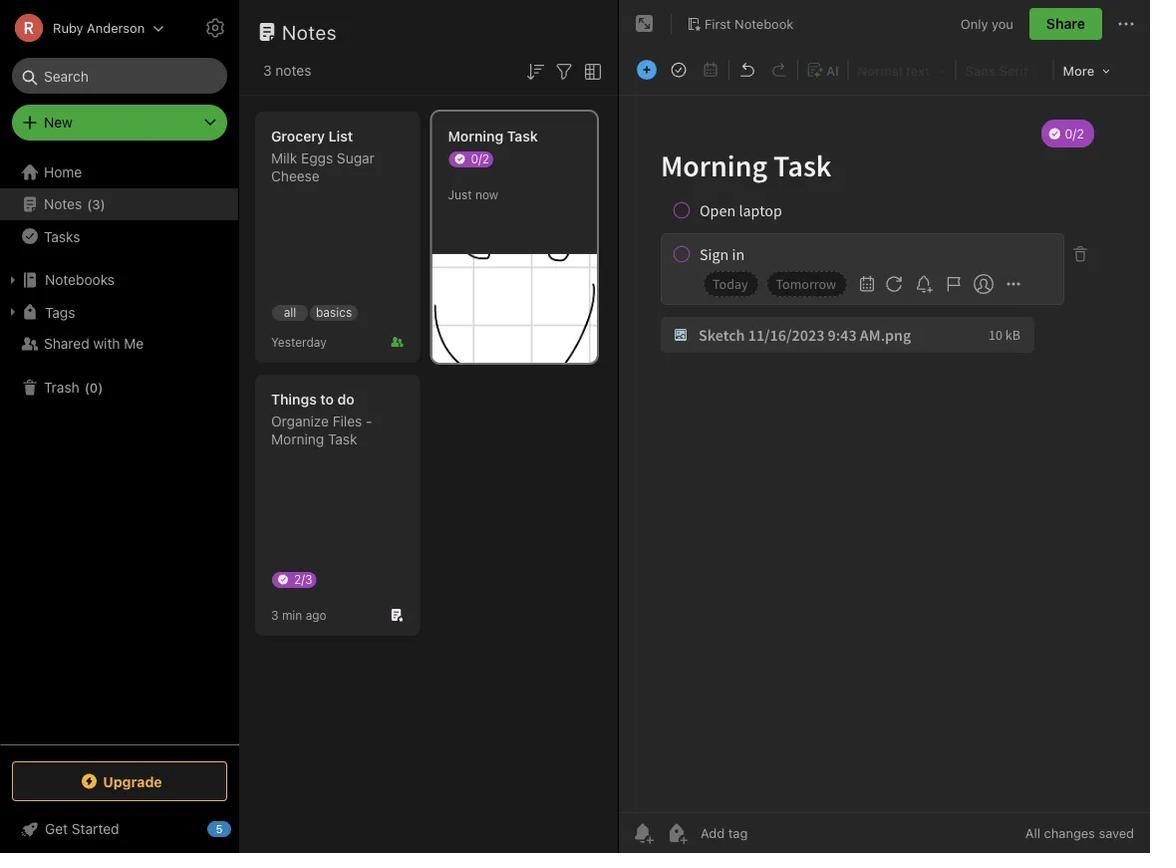 Task type: locate. For each thing, give the bounding box(es) containing it.
0 vertical spatial task
[[507, 128, 538, 145]]

eggs
[[301, 150, 333, 167]]

notes down 'home'
[[44, 196, 82, 212]]

first notebook
[[705, 16, 794, 31]]

task
[[507, 128, 538, 145], [328, 431, 357, 448]]

0 vertical spatial )
[[100, 197, 105, 212]]

font family image
[[960, 57, 1051, 83]]

1 vertical spatial morning
[[271, 431, 324, 448]]

) right trash
[[98, 380, 103, 395]]

( for notes
[[87, 197, 92, 212]]

1 vertical spatial notes
[[44, 196, 82, 212]]

3 for 3 min ago
[[271, 608, 279, 622]]

( inside notes ( 3 )
[[87, 197, 92, 212]]

( inside trash ( 0 )
[[84, 380, 90, 395]]

notes for notes ( 3 )
[[44, 196, 82, 212]]

notes
[[276, 62, 312, 79]]

None search field
[[26, 58, 213, 94]]

new
[[44, 114, 73, 131]]

task down files
[[328, 431, 357, 448]]

3 notes
[[263, 62, 312, 79]]

just
[[448, 187, 472, 201]]

notes ( 3 )
[[44, 196, 105, 212]]

1 vertical spatial task
[[328, 431, 357, 448]]

home link
[[0, 157, 239, 188]]

ruby
[[53, 20, 83, 35]]

) for trash
[[98, 380, 103, 395]]

morning down organize in the left of the page
[[271, 431, 324, 448]]

notes inside tree
[[44, 196, 82, 212]]

3 inside notes ( 3 )
[[92, 197, 100, 212]]

list
[[329, 128, 353, 145]]

add a reminder image
[[631, 822, 655, 846]]

morning inside 'things to do organize files - morning task'
[[271, 431, 324, 448]]

5
[[216, 823, 223, 836]]

to
[[320, 391, 334, 408]]

3
[[263, 62, 272, 79], [92, 197, 100, 212], [271, 608, 279, 622]]

note window element
[[619, 0, 1151, 854]]

notebooks
[[45, 272, 115, 288]]

) down "home" link
[[100, 197, 105, 212]]

tree
[[0, 157, 239, 744]]

0 horizontal spatial task
[[328, 431, 357, 448]]

( right trash
[[84, 380, 90, 395]]

ago
[[306, 608, 327, 622]]

tasks button
[[0, 220, 238, 252]]

new button
[[12, 105, 227, 141]]

1 vertical spatial (
[[84, 380, 90, 395]]

(
[[87, 197, 92, 212], [84, 380, 90, 395]]

) for notes
[[100, 197, 105, 212]]

just now
[[448, 187, 499, 201]]

) inside trash ( 0 )
[[98, 380, 103, 395]]

all
[[1026, 826, 1041, 841]]

me
[[124, 336, 144, 352]]

0 horizontal spatial notes
[[44, 196, 82, 212]]

notes for notes
[[282, 20, 337, 43]]

Sort options field
[[523, 58, 547, 84]]

task down sort options field
[[507, 128, 538, 145]]

morning task
[[448, 128, 538, 145]]

expand note image
[[633, 12, 657, 36]]

only you
[[961, 16, 1014, 31]]

( down "home" link
[[87, 197, 92, 212]]

3 left notes
[[263, 62, 272, 79]]

click to collapse image
[[232, 817, 247, 841]]

tree containing home
[[0, 157, 239, 744]]

add tag image
[[665, 822, 689, 846]]

notes up notes
[[282, 20, 337, 43]]

1 horizontal spatial notes
[[282, 20, 337, 43]]

morning
[[448, 128, 504, 145], [271, 431, 324, 448]]

undo image
[[734, 56, 762, 84]]

2 vertical spatial 3
[[271, 608, 279, 622]]

3 left the min
[[271, 608, 279, 622]]

-
[[366, 413, 372, 430]]

trash
[[44, 379, 79, 396]]

0 vertical spatial notes
[[282, 20, 337, 43]]

0 vertical spatial (
[[87, 197, 92, 212]]

1 vertical spatial 3
[[92, 197, 100, 212]]

1 vertical spatial )
[[98, 380, 103, 395]]

morning up 0/2
[[448, 128, 504, 145]]

3 down "home" link
[[92, 197, 100, 212]]

yesterday
[[271, 335, 327, 349]]

0 vertical spatial 3
[[263, 62, 272, 79]]

first notebook button
[[680, 10, 801, 38]]

3 min ago
[[271, 608, 327, 622]]

task image
[[665, 56, 693, 84]]

milk
[[271, 150, 297, 167]]

) inside notes ( 3 )
[[100, 197, 105, 212]]

thumbnail image
[[432, 254, 597, 363]]

0 vertical spatial morning
[[448, 128, 504, 145]]

task inside 'things to do organize files - morning task'
[[328, 431, 357, 448]]

0 horizontal spatial morning
[[271, 431, 324, 448]]

notes
[[282, 20, 337, 43], [44, 196, 82, 212]]

you
[[992, 16, 1014, 31]]

)
[[100, 197, 105, 212], [98, 380, 103, 395]]

trash ( 0 )
[[44, 379, 103, 396]]

shared
[[44, 336, 89, 352]]

upgrade button
[[12, 762, 227, 802]]

things
[[271, 391, 317, 408]]



Task type: vqa. For each thing, say whether or not it's contained in the screenshot.
Tags BUTTON
yes



Task type: describe. For each thing, give the bounding box(es) containing it.
expand notebooks image
[[5, 272, 21, 288]]

1 horizontal spatial task
[[507, 128, 538, 145]]

Add filters field
[[552, 58, 576, 84]]

organize
[[271, 413, 329, 430]]

notebook
[[735, 16, 794, 31]]

grocery list milk eggs sugar cheese
[[271, 128, 375, 184]]

More field
[[1057, 56, 1118, 85]]

more actions image
[[1115, 12, 1139, 36]]

more
[[1064, 63, 1095, 78]]

sugar
[[337, 150, 375, 167]]

now
[[476, 187, 499, 201]]

ruby anderson
[[53, 20, 145, 35]]

changes
[[1045, 826, 1096, 841]]

Insert field
[[632, 56, 662, 84]]

do
[[338, 391, 355, 408]]

add filters image
[[552, 60, 576, 84]]

with
[[93, 336, 120, 352]]

0/2
[[471, 152, 490, 166]]

tasks
[[44, 228, 80, 245]]

Note Editor text field
[[619, 96, 1151, 813]]

cheese
[[271, 168, 320, 184]]

share
[[1047, 15, 1086, 32]]

Account field
[[0, 8, 165, 48]]

Add tag field
[[699, 825, 849, 842]]

files
[[333, 413, 362, 430]]

things to do organize files - morning task
[[271, 391, 372, 448]]

saved
[[1099, 826, 1135, 841]]

shared with me link
[[0, 328, 238, 360]]

first
[[705, 16, 731, 31]]

settings image
[[203, 16, 227, 40]]

all changes saved
[[1026, 826, 1135, 841]]

home
[[44, 164, 82, 180]]

Search text field
[[26, 58, 213, 94]]

grocery
[[271, 128, 325, 145]]

View options field
[[576, 58, 605, 84]]

upgrade
[[103, 773, 162, 790]]

Heading level field
[[851, 56, 954, 84]]

heading level image
[[852, 57, 953, 83]]

2/3
[[294, 572, 313, 586]]

Help and Learning task checklist field
[[0, 814, 239, 846]]

Font family field
[[959, 56, 1052, 84]]

min
[[282, 608, 302, 622]]

( for trash
[[84, 380, 90, 395]]

shared with me
[[44, 336, 144, 352]]

only
[[961, 16, 989, 31]]

0
[[90, 380, 98, 395]]

tags
[[45, 304, 75, 320]]

all
[[284, 306, 296, 320]]

share button
[[1030, 8, 1103, 40]]

started
[[72, 821, 119, 838]]

1 horizontal spatial morning
[[448, 128, 504, 145]]

notebooks link
[[0, 264, 238, 296]]

get
[[45, 821, 68, 838]]

tags button
[[0, 296, 238, 328]]

basics
[[316, 306, 352, 320]]

get started
[[45, 821, 119, 838]]

expand tags image
[[5, 304, 21, 320]]

anderson
[[87, 20, 145, 35]]

3 for 3 notes
[[263, 62, 272, 79]]

More actions field
[[1115, 8, 1139, 40]]



